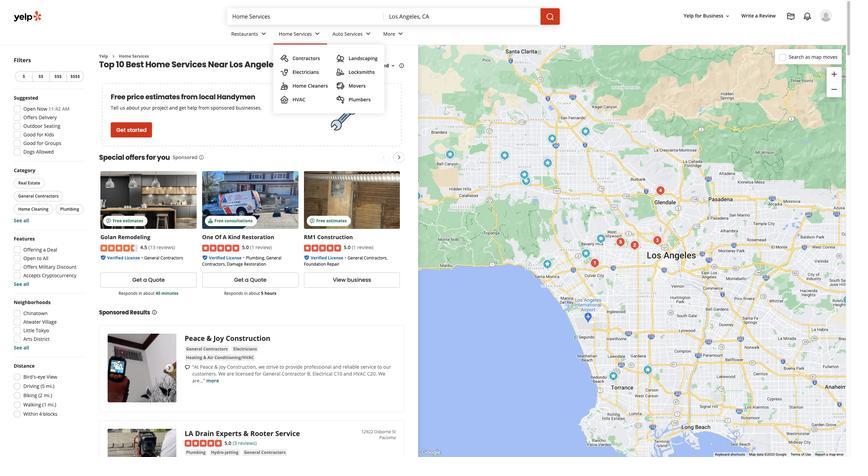 Task type: describe. For each thing, give the bounding box(es) containing it.
within 4 blocks
[[23, 411, 57, 418]]

licensed
[[236, 371, 254, 377]]

write a review
[[742, 13, 776, 19]]

& up (3 reviews) link
[[244, 429, 249, 439]]

jr services image
[[546, 132, 560, 146]]

for for kids
[[37, 131, 43, 138]]

none field find
[[232, 13, 378, 20]]

neighborhoods
[[14, 299, 51, 306]]

golan remodeling image
[[498, 149, 512, 163]]

la
[[185, 429, 193, 439]]

best
[[126, 59, 144, 70]]

peace & joy construction link
[[185, 334, 271, 343]]

1 vertical spatial from
[[199, 105, 210, 111]]

rm1 construction link
[[304, 234, 353, 241]]

real estate button
[[14, 178, 45, 189]]

write a review link
[[739, 10, 779, 22]]

0 horizontal spatial 5.0
[[225, 440, 232, 447]]

10
[[116, 59, 124, 70]]

1 we from the left
[[218, 371, 226, 377]]

st
[[392, 429, 396, 435]]

c20.
[[367, 371, 377, 377]]

mi.) for biking (2 mi.)
[[44, 393, 52, 399]]

slideshow element for la drain experts & rooter service
[[108, 429, 177, 458]]

license for remodeling
[[125, 255, 140, 261]]

16 chevron right v2 image
[[111, 54, 116, 59]]

biking
[[23, 393, 37, 399]]

none field near
[[389, 13, 535, 20]]

1 horizontal spatial to
[[280, 364, 284, 371]]

home inside button
[[18, 206, 30, 212]]

0 vertical spatial joy
[[214, 334, 224, 343]]

home right 16 chevron right v2 icon
[[119, 53, 131, 59]]

error
[[837, 453, 844, 457]]

golan
[[100, 234, 117, 241]]

peveler's remodeling image
[[607, 370, 621, 384]]

yelp for yelp link
[[99, 53, 108, 59]]

in for of
[[244, 291, 248, 297]]

walking (1 mi.)
[[23, 402, 56, 408]]

quote for golan remodeling
[[148, 276, 165, 284]]

1 vertical spatial reviews)
[[238, 440, 257, 447]]

zoom out image
[[831, 85, 839, 94]]

free consultations
[[215, 218, 253, 224]]

electricians button
[[232, 346, 259, 353]]

of
[[215, 234, 221, 241]]

atwater
[[23, 319, 41, 326]]

terms
[[791, 453, 801, 457]]

our
[[383, 364, 391, 371]]

open to all
[[23, 255, 48, 262]]

golan remodeling
[[100, 234, 150, 241]]

about for one
[[249, 291, 260, 297]]

a inside group
[[43, 247, 46, 253]]

0 horizontal spatial general contractors button
[[14, 191, 63, 202]]

hydro-
[[211, 450, 225, 456]]

provide
[[286, 364, 303, 371]]

contractors, inside plumbing, general contractors, damage restoration
[[202, 261, 226, 267]]

responds in about 5 hours
[[224, 291, 277, 297]]

©2023
[[765, 453, 775, 457]]

good for groups
[[23, 140, 61, 147]]

general inside "at peace & joy construction, we strive to provide professional and reliable service to our customers. we are licensed for general contractor b, electrical c10 and hvac c20. we are…"
[[263, 371, 281, 377]]

0 horizontal spatial reviews)
[[157, 244, 175, 251]]

sort:
[[341, 62, 352, 69]]

24 landscaping v2 image
[[336, 54, 345, 63]]

advanced builders & contractors image
[[518, 168, 532, 182]]

shortcuts
[[731, 453, 746, 457]]

hydro-jetting link
[[210, 450, 240, 457]]

group containing category
[[12, 167, 85, 224]]

license for construction
[[328, 255, 344, 261]]

home services inside "link"
[[279, 30, 312, 37]]

home up hvac link
[[293, 83, 307, 89]]

0 vertical spatial 16 info v2 image
[[199, 155, 204, 160]]

open for open to all
[[23, 255, 36, 262]]

get a quote button for golan remodeling
[[100, 273, 197, 288]]

experts
[[216, 429, 242, 439]]

24 contractor v2 image
[[280, 54, 289, 63]]

16 chevron down v2 image
[[725, 13, 731, 19]]

24 electrician v2 image
[[280, 68, 289, 76]]

general contractors button for the right general contractors link
[[243, 450, 287, 457]]

home cleaning
[[18, 206, 48, 212]]

general contractors down the 4.5 (13 reviews)
[[144, 255, 183, 261]]

for for groups
[[37, 140, 43, 147]]

see all button for chinatown
[[14, 345, 29, 351]]

(1 for one of a kind restoration
[[250, 244, 254, 251]]

little tokyo
[[23, 328, 49, 334]]

for inside "at peace & joy construction, we strive to provide professional and reliable service to our customers. we are licensed for general contractor b, electrical c10 and hvac c20. we are…"
[[255, 371, 262, 377]]

a right write at the right of page
[[756, 13, 759, 19]]

about for golan
[[143, 291, 155, 297]]

get for one
[[234, 276, 244, 284]]

peace & joy construction
[[185, 334, 271, 343]]

a up responds in about 5 hours
[[245, 276, 249, 284]]

conditioning/hvac
[[215, 355, 254, 361]]

get inside button
[[116, 126, 126, 134]]

$ button
[[15, 71, 32, 82]]

google image
[[420, 449, 443, 458]]

1 vertical spatial and
[[333, 364, 342, 371]]

view business link
[[304, 273, 400, 288]]

16 free consultations v2 image
[[208, 219, 213, 224]]

dmc handy service image
[[628, 239, 642, 252]]

$$$
[[55, 74, 62, 79]]

verified license button for construction
[[311, 255, 344, 261]]

all for offering a deal
[[23, 281, 29, 288]]

5.0 for construction
[[344, 244, 351, 251]]

get started button
[[111, 123, 152, 138]]

hydro-jetting button
[[210, 450, 240, 457]]

5 star rating image for of
[[202, 245, 239, 252]]

"at
[[192, 364, 199, 371]]

free inside free price estimates from local handymen tell us about your project and get help from sponsored businesses.
[[111, 92, 125, 102]]

1 horizontal spatial plumbing
[[186, 450, 206, 456]]

you
[[157, 153, 170, 163]]

restoration for damage
[[244, 261, 266, 267]]

5.0 (1 review) for one of a kind restoration
[[242, 244, 272, 251]]

free consultations link
[[202, 172, 299, 229]]

group containing neighborhoods
[[12, 299, 85, 352]]

contractors for general contractors button for the right general contractors link
[[261, 450, 286, 456]]

12922
[[362, 429, 373, 435]]

Find text field
[[232, 13, 378, 20]]

real estate
[[18, 180, 40, 186]]

open for open now 11:42 am
[[23, 106, 36, 112]]

general down (3 reviews)
[[244, 450, 260, 456]]

see for chinatown
[[14, 345, 22, 351]]

16 verified v2 image for golan remodeling
[[100, 255, 106, 261]]

plumbing link
[[185, 450, 207, 457]]

projects image
[[787, 12, 796, 21]]

started
[[127, 126, 147, 134]]

remodeling
[[118, 234, 150, 241]]

arts district
[[23, 336, 50, 343]]

allowed
[[36, 149, 54, 155]]

1 all from the top
[[23, 217, 29, 224]]

license for of
[[226, 255, 242, 261]]

5.0 for of
[[242, 244, 249, 251]]

2 vertical spatial and
[[344, 371, 352, 377]]

results
[[130, 309, 150, 317]]

plumbers link
[[334, 93, 381, 107]]

verified for of
[[209, 255, 225, 261]]

peace inside "at peace & joy construction, we strive to provide professional and reliable service to our customers. we are licensed for general contractor b, electrical c10 and hvac c20. we are…"
[[200, 364, 213, 371]]

Near text field
[[389, 13, 535, 20]]

(1 inside "option group"
[[42, 402, 47, 408]]

real
[[18, 180, 27, 186]]

business categories element
[[226, 25, 833, 114]]

sponsored for sponsored
[[173, 154, 198, 161]]

near
[[208, 59, 228, 70]]

1 horizontal spatial view
[[333, 276, 346, 284]]

hours
[[265, 291, 277, 297]]

one of a kind restoration
[[202, 234, 274, 241]]

dogs allowed
[[23, 149, 54, 155]]

price
[[127, 92, 144, 102]]

services inside "link"
[[294, 30, 312, 37]]

1 vertical spatial home services
[[119, 53, 149, 59]]

1 vertical spatial construction
[[226, 334, 271, 343]]

california
[[282, 59, 323, 70]]

electricians for electricians
[[293, 69, 319, 75]]

groups
[[45, 140, 61, 147]]

landscaping
[[349, 55, 378, 62]]

verified license button for of
[[209, 255, 242, 261]]

contractor
[[282, 371, 306, 377]]

angeles,
[[245, 59, 280, 70]]

to inside group
[[37, 255, 42, 262]]

outdoor seating
[[23, 123, 60, 129]]

a right the report
[[827, 453, 829, 457]]

more
[[206, 378, 219, 384]]

la drain experts & rooter service
[[185, 429, 300, 439]]

services right the 10
[[132, 53, 149, 59]]

damage
[[227, 261, 243, 267]]

5 star rating image down the drain
[[185, 441, 222, 448]]

home inside "link"
[[279, 30, 293, 37]]

and inside free price estimates from local handymen tell us about your project and get help from sponsored businesses.
[[169, 105, 178, 111]]

los
[[230, 59, 243, 70]]

recommended button
[[353, 62, 396, 69]]

general inside general contractors, foundation repair
[[348, 255, 363, 261]]

1 horizontal spatial previous image
[[380, 154, 388, 162]]

$$$$ button
[[66, 71, 84, 82]]

construction,
[[227, 364, 257, 371]]

good for kids
[[23, 131, 54, 138]]

movers
[[349, 83, 366, 89]]

bird's-
[[23, 374, 38, 381]]

a
[[223, 234, 227, 241]]

general contractors for left general contractors button
[[18, 193, 59, 199]]

2 horizontal spatial to
[[378, 364, 382, 371]]

0 horizontal spatial from
[[181, 92, 198, 102]]

free estimates link for rm1 construction
[[304, 172, 400, 229]]

0 vertical spatial peace
[[185, 334, 205, 343]]

walking
[[23, 402, 41, 408]]

plumbers
[[349, 96, 371, 103]]

& inside "at peace & joy construction, we strive to provide professional and reliable service to our customers. we are licensed for general contractor b, electrical c10 and hvac c20. we are…"
[[215, 364, 218, 371]]

16 info v2 image
[[399, 63, 405, 69]]

contractors down the 4.5 (13 reviews)
[[161, 255, 183, 261]]

palatin remodeling image
[[410, 189, 424, 203]]

0 vertical spatial construction
[[317, 234, 353, 241]]

1 vertical spatial 16 info v2 image
[[152, 310, 157, 315]]

(5
[[41, 383, 45, 390]]

good for good for kids
[[23, 131, 36, 138]]

1 vertical spatial plumbing button
[[185, 450, 207, 457]]

offers for offers military discount
[[23, 264, 37, 270]]

11:42
[[49, 106, 61, 112]]

askarov handyman image
[[651, 234, 665, 248]]

general down (13
[[144, 255, 159, 261]]

12922 osborne st pacoima
[[362, 429, 396, 441]]

1 vertical spatial previous image
[[110, 364, 119, 373]]

& up air
[[207, 334, 212, 343]]

see for offering a deal
[[14, 281, 22, 288]]

estimates for golan remodeling
[[123, 218, 143, 224]]

map
[[750, 453, 756, 457]]

plumbing, general contractors, damage restoration
[[202, 255, 282, 267]]

movers link
[[334, 79, 381, 93]]

arts
[[23, 336, 32, 343]]

$$
[[39, 74, 43, 79]]

hvac inside hvac link
[[293, 96, 306, 103]]

atwater village
[[23, 319, 57, 326]]



Task type: vqa. For each thing, say whether or not it's contained in the screenshot.
"Category"
yes



Task type: locate. For each thing, give the bounding box(es) containing it.
0 vertical spatial general contractors button
[[14, 191, 63, 202]]

verified down of
[[209, 255, 225, 261]]

0 vertical spatial from
[[181, 92, 198, 102]]

plumbing button inside group
[[56, 204, 84, 215]]

2 verified license from the left
[[209, 255, 242, 261]]

2 horizontal spatial general contractors button
[[243, 450, 287, 457]]

mi.) right (5
[[46, 383, 54, 390]]

yelp left 16 chevron right v2 icon
[[99, 53, 108, 59]]

0 horizontal spatial next image
[[166, 364, 174, 373]]

2 slideshow element from the top
[[108, 429, 177, 458]]

1 horizontal spatial yelp
[[684, 13, 694, 19]]

ab renovations image
[[641, 364, 655, 377]]

1 horizontal spatial get a quote
[[234, 276, 267, 284]]

master builders and renovations image
[[520, 174, 533, 188]]

ahi kitchen & bath remodel image
[[541, 258, 555, 271]]

general contractors for general contractors link to the left's general contractors button
[[186, 346, 228, 352]]

3 license from the left
[[328, 255, 344, 261]]

yelp inside button
[[684, 13, 694, 19]]

verified license up repair
[[311, 255, 344, 261]]

24 plumbers v2 image
[[336, 96, 345, 104]]

locksmiths
[[349, 69, 375, 75]]

bell canyon estate image
[[444, 148, 457, 162]]

auto services link
[[327, 25, 378, 45]]

16 free estimates v2 image for golan
[[106, 219, 111, 224]]

reviews) right (13
[[157, 244, 175, 251]]

& inside 'electricians heating & air conditioning/hvac'
[[203, 355, 207, 361]]

group containing suggested
[[12, 95, 85, 158]]

option group
[[12, 363, 85, 420]]

offers up the accepts
[[23, 264, 37, 270]]

1 horizontal spatial license
[[226, 255, 242, 261]]

24 chevron down v2 image right restaurants
[[260, 30, 268, 38]]

tokyo
[[36, 328, 49, 334]]

free price estimates from local handymen tell us about your project and get help from sponsored businesses.
[[111, 92, 262, 111]]

3 see all from the top
[[14, 345, 29, 351]]

option group containing distance
[[12, 363, 85, 420]]

(1 for rm1 construction
[[352, 244, 356, 251]]

estimates for rm1 construction
[[327, 218, 347, 224]]

16 chevron down v2 image
[[391, 63, 396, 69]]

group
[[827, 67, 842, 97], [12, 95, 85, 158], [12, 167, 85, 224], [12, 236, 85, 288], [12, 299, 85, 352]]

responds for remodeling
[[119, 291, 138, 297]]

special offers for you
[[99, 153, 170, 163]]

to right strive
[[280, 364, 284, 371]]

1 verified license from the left
[[107, 255, 140, 261]]

we
[[259, 364, 265, 371]]

0 horizontal spatial free estimates
[[113, 218, 143, 224]]

offers
[[126, 153, 145, 163]]

restoration down plumbing,
[[244, 261, 266, 267]]

consultations
[[225, 218, 253, 224]]

see all down arts
[[14, 345, 29, 351]]

about inside free price estimates from local handymen tell us about your project and get help from sponsored businesses.
[[126, 105, 140, 111]]

16 free estimates v2 image up golan
[[106, 219, 111, 224]]

None search field
[[227, 8, 561, 25]]

from up 'help' at the left of the page
[[181, 92, 198, 102]]

slideshow element for peace & joy construction
[[108, 334, 177, 403]]

2 horizontal spatial get
[[234, 276, 244, 284]]

get a quote for one of a kind restoration
[[234, 276, 267, 284]]

electricians for electricians heating & air conditioning/hvac
[[233, 346, 257, 352]]

2 good from the top
[[23, 140, 36, 147]]

get a quote
[[132, 276, 165, 284], [234, 276, 267, 284]]

map for error
[[830, 453, 836, 457]]

2 vertical spatial mi.)
[[48, 402, 56, 408]]

1 horizontal spatial and
[[333, 364, 342, 371]]

see all button down arts
[[14, 345, 29, 351]]

get left started
[[116, 126, 126, 134]]

2 vertical spatial general contractors button
[[243, 450, 287, 457]]

contractors inside contractors link
[[293, 55, 320, 62]]

menu containing contractors
[[273, 45, 385, 114]]

3 all from the top
[[23, 345, 29, 351]]

hvac link
[[278, 93, 331, 107]]

previous image
[[380, 154, 388, 162], [110, 364, 119, 373]]

la drain experts & rooter service image
[[579, 125, 593, 139]]

contractors up the cleaning
[[35, 193, 59, 199]]

good for good for groups
[[23, 140, 36, 147]]

rooter
[[251, 429, 274, 439]]

5.0 down one of a kind restoration link
[[242, 244, 249, 251]]

1 in from the left
[[139, 291, 142, 297]]

2 vertical spatial all
[[23, 345, 29, 351]]

1 5.0 (1 review) from the left
[[242, 244, 272, 251]]

menu
[[273, 45, 385, 114]]

mi.) for driving (5 mi.)
[[46, 383, 54, 390]]

0 horizontal spatial none field
[[232, 13, 378, 20]]

5.0 left '(3'
[[225, 440, 232, 447]]

contractors, up business on the left bottom of the page
[[364, 255, 388, 261]]

marvellous builders image
[[541, 156, 555, 170]]

next image
[[395, 154, 404, 162], [166, 364, 174, 373]]

0 vertical spatial good
[[23, 131, 36, 138]]

general up heating
[[186, 346, 202, 352]]

group containing features
[[12, 236, 85, 288]]

joy down heating & air conditioning/hvac link
[[219, 364, 226, 371]]

estimates up remodeling in the bottom of the page
[[123, 218, 143, 224]]

yelp for business button
[[682, 10, 734, 22]]

construction up electricians button
[[226, 334, 271, 343]]

2 we from the left
[[378, 371, 386, 377]]

1 free estimates from the left
[[113, 218, 143, 224]]

plumbing down la
[[186, 450, 206, 456]]

16 verified v2 image for rm1 construction
[[304, 255, 310, 261]]

0 vertical spatial plumbing
[[60, 206, 79, 212]]

0 horizontal spatial in
[[139, 291, 142, 297]]

your
[[141, 105, 151, 111]]

(3 reviews) link
[[233, 440, 257, 447]]

1 vertical spatial home services link
[[119, 53, 149, 59]]

0 horizontal spatial 16 free estimates v2 image
[[106, 219, 111, 224]]

we down our
[[378, 371, 386, 377]]

3 24 chevron down v2 image from the left
[[364, 30, 373, 38]]

keyboard
[[716, 453, 730, 457]]

eye
[[38, 374, 45, 381]]

1 horizontal spatial responds
[[224, 291, 243, 297]]

1 vertical spatial offers
[[23, 264, 37, 270]]

verified license
[[107, 255, 140, 261], [209, 255, 242, 261], [311, 255, 344, 261]]

maria w. image
[[820, 9, 833, 22]]

map for moves
[[812, 54, 822, 60]]

are…"
[[192, 378, 205, 384]]

estimates up rm1 construction
[[327, 218, 347, 224]]

in left 40
[[139, 291, 142, 297]]

2 horizontal spatial verified license
[[311, 255, 344, 261]]

hvac down service
[[354, 371, 366, 377]]

user actions element
[[679, 9, 842, 51]]

1 get a quote from the left
[[132, 276, 165, 284]]

0 horizontal spatial contractors,
[[202, 261, 226, 267]]

0 vertical spatial reviews)
[[157, 244, 175, 251]]

verified license up damage
[[209, 255, 242, 261]]

2 offers from the top
[[23, 264, 37, 270]]

5 star rating image down of
[[202, 245, 239, 252]]

0 horizontal spatial and
[[169, 105, 178, 111]]

all for chinatown
[[23, 345, 29, 351]]

reliable
[[343, 364, 360, 371]]

view down repair
[[333, 276, 346, 284]]

kids
[[45, 131, 54, 138]]

1 vertical spatial hvac
[[354, 371, 366, 377]]

see all button
[[14, 217, 29, 224], [14, 281, 29, 288], [14, 345, 29, 351]]

1 free estimates link from the left
[[100, 172, 197, 229]]

0 vertical spatial all
[[23, 217, 29, 224]]

0 horizontal spatial quote
[[148, 276, 165, 284]]

1 horizontal spatial verified license
[[209, 255, 242, 261]]

1 horizontal spatial estimates
[[145, 92, 180, 102]]

restaurants link
[[226, 25, 273, 45]]

restoration inside plumbing, general contractors, damage restoration
[[244, 261, 266, 267]]

free up rm1 construction
[[316, 218, 325, 224]]

4.5 (13 reviews)
[[140, 244, 175, 251]]

1 see all button from the top
[[14, 217, 29, 224]]

1 horizontal spatial sponsored
[[173, 154, 198, 161]]

0 vertical spatial contractors,
[[364, 255, 388, 261]]

0 vertical spatial open
[[23, 106, 36, 112]]

free for rm1
[[316, 218, 325, 224]]

general contractors button up the cleaning
[[14, 191, 63, 202]]

all down the accepts
[[23, 281, 29, 288]]

0 horizontal spatial estimates
[[123, 218, 143, 224]]

0 vertical spatial see
[[14, 217, 22, 224]]

for down good for kids
[[37, 140, 43, 147]]

peace up "customers."
[[200, 364, 213, 371]]

free up the tell at the top left of page
[[111, 92, 125, 102]]

a up responds in about 40 minutes
[[143, 276, 147, 284]]

professional
[[304, 364, 332, 371]]

1 vertical spatial good
[[23, 140, 36, 147]]

2 get a quote from the left
[[234, 276, 267, 284]]

1 horizontal spatial general contractors link
[[243, 450, 287, 457]]

general inside plumbing, general contractors, damage restoration
[[266, 255, 282, 261]]

offers for offers delivery
[[23, 114, 37, 121]]

24 chevron down v2 image
[[397, 30, 405, 38]]

we left "are"
[[218, 371, 226, 377]]

see all down home cleaning button
[[14, 217, 29, 224]]

2 horizontal spatial and
[[344, 371, 352, 377]]

verified license button up damage
[[209, 255, 242, 261]]

free price estimates from local handymen image
[[327, 100, 362, 135]]

general contractors link up air
[[185, 346, 229, 353]]

verified license for remodeling
[[107, 255, 140, 261]]

2 quote from the left
[[250, 276, 267, 284]]

16 speech v2 image
[[185, 365, 190, 370]]

1 vertical spatial joy
[[219, 364, 226, 371]]

locksmiths link
[[334, 65, 381, 79]]

0 horizontal spatial 16 info v2 image
[[152, 310, 157, 315]]

verified for remodeling
[[107, 255, 124, 261]]

0 horizontal spatial 16 verified v2 image
[[100, 255, 106, 261]]

0 vertical spatial next image
[[395, 154, 404, 162]]

3 see all button from the top
[[14, 345, 29, 351]]

free for golan
[[113, 218, 122, 224]]

from
[[181, 92, 198, 102], [199, 105, 210, 111]]

1 responds from the left
[[119, 291, 138, 297]]

and left get
[[169, 105, 178, 111]]

plumbing
[[60, 206, 79, 212], [186, 450, 206, 456]]

all
[[43, 255, 48, 262]]

24 chevron down v2 image for restaurants
[[260, 30, 268, 38]]

5 star rating image
[[202, 245, 239, 252], [304, 245, 341, 252], [185, 441, 222, 448]]

vienna woods image
[[614, 236, 628, 249]]

review) for one of a kind restoration
[[256, 244, 272, 251]]

strive
[[266, 364, 279, 371]]

2 all from the top
[[23, 281, 29, 288]]

and
[[169, 105, 178, 111], [333, 364, 342, 371], [344, 371, 352, 377]]

2 see all button from the top
[[14, 281, 29, 288]]

0 horizontal spatial general contractors link
[[185, 346, 229, 353]]

one of a kind restoration image
[[595, 232, 608, 246]]

1 see all from the top
[[14, 217, 29, 224]]

0 vertical spatial sponsored
[[173, 154, 198, 161]]

for down outdoor seating
[[37, 131, 43, 138]]

mi.) for walking (1 mi.)
[[48, 402, 56, 408]]

search image
[[546, 13, 555, 21]]

license up damage
[[226, 255, 242, 261]]

1 good from the top
[[23, 131, 36, 138]]

google
[[776, 453, 787, 457]]

1 review) from the left
[[256, 244, 272, 251]]

get down damage
[[234, 276, 244, 284]]

16 verified v2 image for one of a kind restoration
[[202, 255, 208, 261]]

get
[[179, 105, 186, 111]]

general contractors for general contractors button for the right general contractors link
[[244, 450, 286, 456]]

moves
[[823, 54, 838, 60]]

3 see from the top
[[14, 345, 22, 351]]

0 horizontal spatial construction
[[226, 334, 271, 343]]

estimates up project
[[145, 92, 180, 102]]

24 chevron down v2 image inside restaurants 'link'
[[260, 30, 268, 38]]

2 horizontal spatial estimates
[[327, 218, 347, 224]]

24 home cleaning v2 image
[[280, 82, 289, 90]]

get for golan
[[132, 276, 142, 284]]

0 horizontal spatial responds
[[119, 291, 138, 297]]

0 horizontal spatial to
[[37, 255, 42, 262]]

plumbing,
[[246, 255, 265, 261]]

home up 24 contractor v2 icon
[[279, 30, 293, 37]]

review) for rm1 construction
[[357, 244, 374, 251]]

2 5.0 (1 review) from the left
[[344, 244, 374, 251]]

1 horizontal spatial review)
[[357, 244, 374, 251]]

am
[[62, 106, 70, 112]]

0 horizontal spatial license
[[125, 255, 140, 261]]

heating
[[186, 355, 202, 361]]

0 horizontal spatial plumbing
[[60, 206, 79, 212]]

0 horizontal spatial map
[[812, 54, 822, 60]]

slideshow element
[[108, 334, 177, 403], [108, 429, 177, 458]]

1 none field from the left
[[232, 13, 378, 20]]

16 free estimates v2 image
[[106, 219, 111, 224], [310, 219, 315, 224]]

contractors for general contractors link to the left's general contractors button
[[203, 346, 228, 352]]

1 horizontal spatial construction
[[317, 234, 353, 241]]

in for remodeling
[[139, 291, 142, 297]]

1 vertical spatial open
[[23, 255, 36, 262]]

as
[[806, 54, 811, 60]]

restoration for kind
[[242, 234, 274, 241]]

2 free estimates link from the left
[[304, 172, 400, 229]]

(3 reviews)
[[233, 440, 257, 447]]

1 vertical spatial see all button
[[14, 281, 29, 288]]

16 free estimates v2 image for rm1
[[310, 219, 315, 224]]

home services link inside business categories "element"
[[273, 25, 327, 45]]

minutes
[[162, 291, 179, 297]]

0 horizontal spatial hvac
[[293, 96, 306, 103]]

24 chevron down v2 image inside home services "link"
[[313, 30, 322, 38]]

menu inside business categories "element"
[[273, 45, 385, 114]]

2 horizontal spatial verified license button
[[311, 255, 344, 261]]

drain
[[195, 429, 214, 439]]

1 vertical spatial slideshow element
[[108, 429, 177, 458]]

notifications image
[[804, 12, 812, 21]]

general
[[18, 193, 34, 199], [144, 255, 159, 261], [266, 255, 282, 261], [348, 255, 363, 261], [186, 346, 202, 352], [263, 371, 281, 377], [244, 450, 260, 456]]

0 vertical spatial restoration
[[242, 234, 274, 241]]

4.5 star rating image
[[100, 245, 138, 252]]

sponsored
[[173, 154, 198, 161], [99, 309, 129, 317]]

free estimates for remodeling
[[113, 218, 143, 224]]

0 vertical spatial see all
[[14, 217, 29, 224]]

16 info v2 image
[[199, 155, 204, 160], [152, 310, 157, 315]]

customers.
[[192, 371, 217, 377]]

map region
[[379, 15, 852, 458]]

for inside button
[[695, 13, 702, 19]]

peace up heating
[[185, 334, 205, 343]]

verified for construction
[[311, 255, 327, 261]]

electricians link for heating & air conditioning/hvac link
[[232, 346, 259, 353]]

heating & air conditioning/hvac link
[[185, 355, 255, 362]]

0 horizontal spatial sponsored
[[99, 309, 129, 317]]

contractors
[[293, 55, 320, 62], [35, 193, 59, 199], [161, 255, 183, 261], [203, 346, 228, 352], [261, 450, 286, 456]]

free estimates for construction
[[316, 218, 347, 224]]

general contractors link down rooter on the bottom left of page
[[243, 450, 287, 457]]

quote up 5
[[250, 276, 267, 284]]

use
[[806, 453, 812, 457]]

discount
[[57, 264, 77, 270]]

2 16 free estimates v2 image from the left
[[310, 219, 315, 224]]

a left deal
[[43, 247, 46, 253]]

3 16 verified v2 image from the left
[[304, 255, 310, 261]]

1 vertical spatial see all
[[14, 281, 29, 288]]

general up view business link
[[348, 255, 363, 261]]

magic hammer development image
[[519, 175, 533, 189]]

free inside the free consultations link
[[215, 218, 224, 224]]

(1 up plumbing,
[[250, 244, 254, 251]]

1 horizontal spatial 16 free estimates v2 image
[[310, 219, 315, 224]]

license down 4.5 star rating image
[[125, 255, 140, 261]]

5.0 (1 review) for rm1 construction
[[344, 244, 374, 251]]

mi.) right "(2"
[[44, 393, 52, 399]]

yelp for yelp for business
[[684, 13, 694, 19]]

electricians link
[[278, 65, 331, 79], [232, 346, 259, 353]]

4
[[39, 411, 42, 418]]

1 quote from the left
[[148, 276, 165, 284]]

electrical
[[313, 371, 333, 377]]

0 vertical spatial slideshow element
[[108, 334, 177, 403]]

see all button for offering a deal
[[14, 281, 29, 288]]

contractors link
[[278, 52, 331, 65]]

1 open from the top
[[23, 106, 36, 112]]

report a map error
[[816, 453, 844, 457]]

open
[[23, 106, 36, 112], [23, 255, 36, 262]]

1 vertical spatial see
[[14, 281, 22, 288]]

see all for chinatown
[[14, 345, 29, 351]]

write
[[742, 13, 755, 19]]

foundation
[[304, 261, 326, 267]]

arkadii handyman image
[[654, 184, 668, 198]]

responds left 5
[[224, 291, 243, 297]]

1 vertical spatial map
[[830, 453, 836, 457]]

cleaning
[[31, 206, 48, 212]]

construction right rm1
[[317, 234, 353, 241]]

free estimates link for golan remodeling
[[100, 172, 197, 229]]

home services link right 16 chevron right v2 icon
[[119, 53, 149, 59]]

1 verified license button from the left
[[107, 255, 140, 261]]

0 horizontal spatial home services link
[[119, 53, 149, 59]]

2 see from the top
[[14, 281, 22, 288]]

2 review) from the left
[[357, 244, 374, 251]]

24 moving v2 image
[[336, 82, 345, 90]]

services left near
[[172, 59, 207, 70]]

bird's-eye view
[[23, 374, 57, 381]]

general down strive
[[263, 371, 281, 377]]

24 chevron down v2 image for auto services
[[364, 30, 373, 38]]

electricians link for home cleaners link
[[278, 65, 331, 79]]

review) up plumbing,
[[256, 244, 272, 251]]

(1
[[250, 244, 254, 251], [352, 244, 356, 251], [42, 402, 47, 408]]

hvac
[[293, 96, 306, 103], [354, 371, 366, 377]]

plumbing inside group
[[60, 206, 79, 212]]

rm1 construction image
[[579, 247, 593, 261]]

get a quote button for one of a kind restoration
[[202, 273, 299, 288]]

2 24 chevron down v2 image from the left
[[313, 30, 322, 38]]

2 open from the top
[[23, 255, 36, 262]]

1 24 chevron down v2 image from the left
[[260, 30, 268, 38]]

license
[[125, 255, 140, 261], [226, 255, 242, 261], [328, 255, 344, 261]]

plumbing right the cleaning
[[60, 206, 79, 212]]

features
[[14, 236, 35, 242]]

general contractors button for general contractors link to the left
[[185, 346, 229, 353]]

verified license for construction
[[311, 255, 344, 261]]

1 license from the left
[[125, 255, 140, 261]]

0 horizontal spatial verified license button
[[107, 255, 140, 261]]

for for business
[[695, 13, 702, 19]]

16 verified v2 image
[[100, 255, 106, 261], [202, 255, 208, 261], [304, 255, 310, 261]]

peace & joy construction image
[[108, 334, 177, 403]]

distance
[[14, 363, 35, 370]]

tell
[[111, 105, 119, 111]]

1 vertical spatial electricians
[[233, 346, 257, 352]]

1 horizontal spatial general contractors button
[[185, 346, 229, 353]]

electricians inside 'electricians heating & air conditioning/hvac'
[[233, 346, 257, 352]]

2 license from the left
[[226, 255, 242, 261]]

joy inside "at peace & joy construction, we strive to provide professional and reliable service to our customers. we are licensed for general contractor b, electrical c10 and hvac c20. we are…"
[[219, 364, 226, 371]]

zoom in image
[[831, 70, 839, 78]]

quote for one of a kind restoration
[[250, 276, 267, 284]]

2 vertical spatial see all button
[[14, 345, 29, 351]]

1 16 free estimates v2 image from the left
[[106, 219, 111, 224]]

1 vertical spatial sponsored
[[99, 309, 129, 317]]

5 star rating image down rm1 construction
[[304, 245, 341, 252]]

hvac inside "at peace & joy construction, we strive to provide professional and reliable service to our customers. we are licensed for general contractor b, electrical c10 and hvac c20. we are…"
[[354, 371, 366, 377]]

about left 5
[[249, 291, 260, 297]]

more
[[384, 30, 395, 37]]

1 horizontal spatial we
[[378, 371, 386, 377]]

2 verified license button from the left
[[209, 255, 242, 261]]

open down "offering"
[[23, 255, 36, 262]]

general right plumbing,
[[266, 255, 282, 261]]

1 horizontal spatial 5.0
[[242, 244, 249, 251]]

0 horizontal spatial review)
[[256, 244, 272, 251]]

about
[[126, 105, 140, 111], [143, 291, 155, 297], [249, 291, 260, 297]]

2 verified from the left
[[209, 255, 225, 261]]

2 in from the left
[[244, 291, 248, 297]]

contractors inside group
[[35, 193, 59, 199]]

1 get a quote button from the left
[[100, 273, 197, 288]]

None field
[[232, 13, 378, 20], [389, 13, 535, 20]]

verified up foundation
[[311, 255, 327, 261]]

24 heating cooling v2 image
[[280, 96, 289, 104]]

1 horizontal spatial 16 info v2 image
[[199, 155, 204, 160]]

see all for offering a deal
[[14, 281, 29, 288]]

2 see all from the top
[[14, 281, 29, 288]]

0 horizontal spatial we
[[218, 371, 226, 377]]

2 vertical spatial see
[[14, 345, 22, 351]]

general contractors inside group
[[18, 193, 59, 199]]

good down outdoor
[[23, 131, 36, 138]]

home right best
[[145, 59, 170, 70]]

24 chevron down v2 image for home services
[[313, 30, 322, 38]]

24 chevron down v2 image inside auto services link
[[364, 30, 373, 38]]

2 horizontal spatial 24 chevron down v2 image
[[364, 30, 373, 38]]

suggested
[[14, 95, 38, 101]]

2 horizontal spatial verified
[[311, 255, 327, 261]]

verified license for of
[[209, 255, 242, 261]]

0 horizontal spatial electricians
[[233, 346, 257, 352]]

license up repair
[[328, 255, 344, 261]]

all down arts
[[23, 345, 29, 351]]

offering a deal
[[23, 247, 57, 253]]

home services down find text field
[[279, 30, 312, 37]]

and down reliable
[[344, 371, 352, 377]]

0 horizontal spatial (1
[[42, 402, 47, 408]]

16 free estimates v2 image up rm1
[[310, 219, 315, 224]]

in left 5
[[244, 291, 248, 297]]

3 verified license from the left
[[311, 255, 344, 261]]

2 responds from the left
[[224, 291, 243, 297]]

1 horizontal spatial electricians link
[[278, 65, 331, 79]]

1 offers from the top
[[23, 114, 37, 121]]

h r 24/7 handyman service image
[[588, 257, 602, 270]]

3 verified license button from the left
[[311, 255, 344, 261]]

contractors, inside general contractors, foundation repair
[[364, 255, 388, 261]]

24 chevron down v2 image left the auto
[[313, 30, 322, 38]]

responds for of
[[224, 291, 243, 297]]

0 vertical spatial hvac
[[293, 96, 306, 103]]

driving
[[23, 383, 39, 390]]

contractors up heating & air conditioning/hvac link
[[203, 346, 228, 352]]

24 chevron down v2 image
[[260, 30, 268, 38], [313, 30, 322, 38], [364, 30, 373, 38]]

get started
[[116, 126, 147, 134]]

next image inside slideshow element
[[166, 364, 174, 373]]

general inside group
[[18, 193, 34, 199]]

one
[[202, 234, 214, 241]]

handymen
[[217, 92, 255, 102]]

general contractors button down rooter on the bottom left of page
[[243, 450, 287, 457]]

sponsored right you
[[173, 154, 198, 161]]

3 verified from the left
[[311, 255, 327, 261]]

0 horizontal spatial previous image
[[110, 364, 119, 373]]

0 horizontal spatial about
[[126, 105, 140, 111]]

0 vertical spatial plumbing button
[[56, 204, 84, 215]]

24 locksmith v2 image
[[336, 68, 345, 76]]

1 16 verified v2 image from the left
[[100, 255, 106, 261]]

see down home cleaning button
[[14, 217, 22, 224]]

0 horizontal spatial free estimates link
[[100, 172, 197, 229]]

peace & joy construction image
[[841, 293, 852, 307]]

see up distance
[[14, 345, 22, 351]]

for left you
[[146, 153, 156, 163]]

2 none field from the left
[[389, 13, 535, 20]]

free for one
[[215, 218, 224, 224]]

verified license button for remodeling
[[107, 255, 140, 261]]

map right as
[[812, 54, 822, 60]]

estimates inside free price estimates from local handymen tell us about your project and get help from sponsored businesses.
[[145, 92, 180, 102]]

electricians inside electricians link
[[293, 69, 319, 75]]

offers up outdoor
[[23, 114, 37, 121]]

auto services
[[333, 30, 363, 37]]

(3
[[233, 440, 237, 447]]

services right the auto
[[345, 30, 363, 37]]

1 horizontal spatial free estimates link
[[304, 172, 400, 229]]

landscaping link
[[334, 52, 381, 65]]

1 slideshow element from the top
[[108, 334, 177, 403]]

are
[[227, 371, 234, 377]]

recommended
[[353, 62, 389, 69]]

2 16 verified v2 image from the left
[[202, 255, 208, 261]]

1 see from the top
[[14, 217, 22, 224]]

service
[[276, 429, 300, 439]]

yelp link
[[99, 53, 108, 59]]

review) up general contractors, foundation repair
[[357, 244, 374, 251]]

get a quote for golan remodeling
[[132, 276, 165, 284]]

see up neighborhoods
[[14, 281, 22, 288]]

1 verified from the left
[[107, 255, 124, 261]]

contractors for left general contractors button
[[35, 193, 59, 199]]

sponsored for sponsored results
[[99, 309, 129, 317]]

plumbing button right the cleaning
[[56, 204, 84, 215]]

chinatown
[[23, 310, 48, 317]]

2 free estimates from the left
[[316, 218, 347, 224]]

local
[[199, 92, 216, 102]]

hydro-jetting
[[211, 450, 239, 456]]

view inside "option group"
[[47, 374, 57, 381]]

about right us on the top left of page
[[126, 105, 140, 111]]

5 star rating image for construction
[[304, 245, 341, 252]]

free estimates up golan remodeling link
[[113, 218, 143, 224]]

for left business
[[695, 13, 702, 19]]

1 horizontal spatial in
[[244, 291, 248, 297]]

2 get a quote button from the left
[[202, 273, 299, 288]]

0 horizontal spatial get
[[116, 126, 126, 134]]

all down home cleaning button
[[23, 217, 29, 224]]

view right eye
[[47, 374, 57, 381]]



